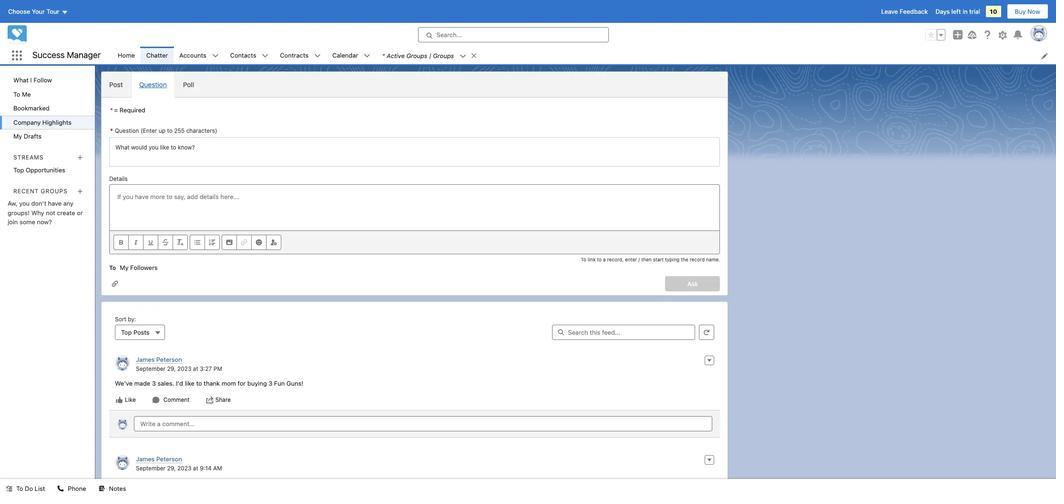 Task type: describe. For each thing, give the bounding box(es) containing it.
then
[[642, 257, 652, 263]]

leave feedback
[[881, 8, 928, 15]]

0 horizontal spatial groups
[[41, 188, 68, 195]]

top posts
[[121, 329, 149, 337]]

text default image inside contacts list item
[[262, 53, 269, 59]]

made
[[134, 380, 150, 387]]

why not create or join some now?
[[8, 209, 83, 226]]

for
[[238, 380, 246, 387]]

2 3 from the left
[[269, 380, 272, 387]]

james for are
[[136, 456, 155, 464]]

text default image inside to do list 'button'
[[6, 486, 12, 493]]

search...
[[437, 31, 462, 39]]

=
[[114, 106, 118, 114]]

to left a
[[597, 257, 602, 263]]

2 horizontal spatial groups
[[433, 52, 454, 59]]

notes
[[109, 485, 126, 493]]

to me link
[[0, 88, 95, 102]]

what for what are the thoughts on these numbers? personally i'm impressed, but i'd like to get the teams thoughts
[[115, 480, 130, 487]]

recent groups link
[[13, 188, 68, 195]]

contacts list item
[[224, 47, 274, 64]]

to for to me
[[13, 90, 20, 98]]

james peterson link for sales.
[[136, 356, 182, 364]]

james for made
[[136, 356, 155, 364]]

name.
[[706, 257, 720, 263]]

september 29, 2023 at 9:14 am link
[[136, 465, 222, 472]]

comment button
[[152, 396, 190, 405]]

don't
[[31, 200, 46, 208]]

what are the thoughts on these numbers? personally i'm impressed, but i'd like to get the teams thoughts
[[115, 480, 420, 487]]

james peterson image for what
[[115, 455, 130, 471]]

guns!
[[287, 380, 303, 387]]

chatter link
[[141, 47, 174, 64]]

days left in trial
[[936, 8, 981, 15]]

text default image right |
[[471, 52, 477, 59]]

buy now button
[[1007, 4, 1049, 19]]

text default image inside accounts list item
[[212, 53, 219, 59]]

/
[[639, 257, 640, 263]]

i'm
[[269, 480, 278, 487]]

groups!
[[8, 209, 30, 217]]

to for to my followers
[[109, 264, 116, 272]]

home link
[[112, 47, 141, 64]]

by:
[[128, 316, 136, 323]]

accounts
[[179, 51, 206, 59]]

255
[[174, 127, 185, 134]]

record,
[[607, 257, 624, 263]]

to inside james peterson, september 29, 2023 at 3:27 pm element
[[196, 380, 202, 387]]

to right up
[[167, 127, 173, 134]]

home
[[118, 51, 135, 59]]

post link
[[102, 72, 131, 97]]

(enter
[[141, 127, 157, 134]]

peterson for sales.
[[156, 356, 182, 364]]

what i follow
[[13, 76, 52, 84]]

company highlights
[[13, 119, 72, 126]]

1 vertical spatial james peterson image
[[117, 419, 128, 430]]

buy now
[[1015, 8, 1041, 15]]

but
[[313, 480, 323, 487]]

contacts
[[230, 51, 256, 59]]

* = required
[[110, 106, 145, 114]]

10
[[990, 8, 997, 15]]

at for these
[[193, 465, 198, 472]]

contracts list item
[[274, 47, 327, 64]]

0 vertical spatial question
[[139, 81, 167, 89]]

typing
[[665, 257, 680, 263]]

phone button
[[52, 480, 92, 499]]

list item containing *
[[376, 47, 482, 64]]

recent
[[13, 188, 39, 195]]

calendar link
[[327, 47, 364, 64]]

comment
[[164, 397, 190, 404]]

1 horizontal spatial the
[[364, 480, 373, 487]]

sales.
[[158, 380, 174, 387]]

do
[[25, 485, 33, 493]]

numbers?
[[208, 480, 236, 487]]

success
[[32, 50, 65, 60]]

accounts link
[[174, 47, 212, 64]]

or
[[77, 209, 83, 217]]

active
[[387, 52, 405, 59]]

i'd inside james peterson, september 29, 2023 at 3:27 pm element
[[176, 380, 183, 387]]

2 thoughts from the left
[[394, 480, 420, 487]]

1 horizontal spatial my
[[120, 264, 129, 272]]

text default image inside notes button
[[99, 486, 105, 493]]

on
[[181, 480, 188, 487]]

notes button
[[93, 480, 132, 499]]

i
[[30, 76, 32, 84]]

sort
[[115, 316, 126, 323]]

buying
[[247, 380, 267, 387]]

1 vertical spatial question
[[115, 127, 139, 134]]

mom
[[222, 380, 236, 387]]

like
[[125, 397, 136, 404]]

these
[[190, 480, 206, 487]]

are
[[132, 480, 141, 487]]

pm
[[214, 366, 222, 373]]

ask button
[[665, 277, 720, 292]]

bookmarked link
[[0, 102, 95, 116]]

2023 for on
[[177, 465, 191, 472]]

to inside "james peterson, september 29, 2023 at 9:14 am" element
[[345, 480, 351, 487]]

text default image inside "like" button
[[115, 397, 123, 404]]

i'd inside "james peterson, september 29, 2023 at 9:14 am" element
[[325, 480, 332, 487]]

to link to a record, enter / then start typing the record name.
[[581, 257, 720, 263]]

what i follow link
[[0, 73, 95, 88]]

like button
[[115, 396, 136, 405]]

personally
[[238, 480, 268, 487]]

opportunities
[[26, 166, 65, 174]]

peterson for thoughts
[[156, 456, 182, 464]]

why
[[31, 209, 44, 217]]

1 3 from the left
[[152, 380, 156, 387]]

to for to do list
[[16, 485, 23, 493]]

share button
[[205, 396, 231, 405]]

start
[[653, 257, 664, 263]]

to do list button
[[0, 480, 51, 499]]

september for the
[[136, 465, 166, 472]]

james peterson image for we've
[[115, 356, 130, 371]]



Task type: locate. For each thing, give the bounding box(es) containing it.
aw,
[[8, 200, 17, 208]]

text default image left like
[[115, 397, 123, 404]]

september
[[136, 366, 166, 373], [136, 465, 166, 472]]

what inside what i follow link
[[13, 76, 29, 84]]

company
[[13, 119, 41, 126]]

september inside the james peterson september 29, 2023 at 9:14 am
[[136, 465, 166, 472]]

james peterson image
[[115, 356, 130, 371], [117, 419, 128, 430], [115, 455, 130, 471]]

posts
[[133, 329, 149, 337]]

feedback
[[900, 8, 928, 15]]

follow
[[34, 76, 52, 84]]

text default image inside share popup button
[[206, 397, 213, 404]]

29, left 9:14
[[167, 465, 176, 472]]

like inside james peterson, september 29, 2023 at 3:27 pm element
[[185, 380, 195, 387]]

leave feedback link
[[881, 8, 928, 15]]

characters)
[[186, 127, 217, 134]]

1 vertical spatial *
[[110, 106, 113, 114]]

search... button
[[418, 27, 609, 42]]

1 horizontal spatial thoughts
[[394, 480, 420, 487]]

* for * question (enter up to 255 characters)
[[110, 127, 113, 134]]

1 horizontal spatial groups
[[407, 52, 428, 59]]

highlights
[[42, 119, 72, 126]]

1 2023 from the top
[[177, 366, 191, 373]]

Details text field
[[110, 185, 720, 231]]

to for to link to a record, enter / then start typing the record name.
[[581, 257, 586, 263]]

like inside "james peterson, september 29, 2023 at 9:14 am" element
[[334, 480, 343, 487]]

what left i
[[13, 76, 29, 84]]

1 vertical spatial james peterson link
[[136, 456, 182, 464]]

text default image inside calendar 'list item'
[[364, 53, 371, 59]]

top inside button
[[121, 329, 132, 337]]

0 vertical spatial i'd
[[176, 380, 183, 387]]

to
[[167, 127, 173, 134], [597, 257, 602, 263], [196, 380, 202, 387], [345, 480, 351, 487]]

to left the followers
[[109, 264, 116, 272]]

* for * = required
[[110, 106, 113, 114]]

my left the followers
[[120, 264, 129, 272]]

september up are
[[136, 465, 166, 472]]

calendar
[[332, 51, 358, 59]]

calendar list item
[[327, 47, 376, 64]]

2 peterson from the top
[[156, 456, 182, 464]]

some
[[20, 219, 35, 226]]

james up made
[[136, 356, 155, 364]]

0 vertical spatial james peterson link
[[136, 356, 182, 364]]

top for top posts
[[121, 329, 132, 337]]

1 james from the top
[[136, 356, 155, 364]]

join
[[8, 219, 18, 226]]

Sort by: button
[[115, 325, 165, 341]]

the right are
[[143, 480, 152, 487]]

james peterson image down "like" button
[[117, 419, 128, 430]]

29, up sales.
[[167, 366, 176, 373]]

2 vertical spatial *
[[110, 127, 113, 134]]

text default image left the phone
[[57, 486, 64, 493]]

text default image down sales.
[[152, 397, 160, 404]]

thoughts right the teams
[[394, 480, 420, 487]]

james peterson link up september 29, 2023 at 9:14 am "link"
[[136, 456, 182, 464]]

in
[[963, 8, 968, 15]]

2 james from the top
[[136, 456, 155, 464]]

to left thank
[[196, 380, 202, 387]]

1 vertical spatial my
[[120, 264, 129, 272]]

1 vertical spatial 2023
[[177, 465, 191, 472]]

choose
[[8, 8, 30, 15]]

text default image
[[471, 52, 477, 59], [460, 53, 467, 60], [115, 397, 123, 404], [99, 486, 105, 493]]

record
[[690, 257, 705, 263]]

0 vertical spatial at
[[193, 366, 198, 373]]

0 horizontal spatial 3
[[152, 380, 156, 387]]

success manager
[[32, 50, 101, 60]]

to inside to my followers
[[109, 264, 116, 272]]

0 vertical spatial 2023
[[177, 366, 191, 373]]

list item
[[376, 47, 482, 64]]

to do list
[[16, 485, 45, 493]]

you
[[19, 200, 30, 208]]

0 horizontal spatial top
[[13, 166, 24, 174]]

1 vertical spatial 29,
[[167, 465, 176, 472]]

question down * = required
[[115, 127, 139, 134]]

text default image left notes at the bottom left of page
[[99, 486, 105, 493]]

peterson up september 29, 2023 at 9:14 am "link"
[[156, 456, 182, 464]]

text default image right calendar
[[364, 53, 371, 59]]

0 vertical spatial *
[[382, 52, 385, 59]]

september inside james peterson september 29, 2023 at 3:27 pm
[[136, 366, 166, 373]]

james peterson, september 29, 2023 at 3:27 pm element
[[109, 350, 720, 411]]

fun
[[274, 380, 285, 387]]

create
[[57, 209, 75, 217]]

to left me
[[13, 90, 20, 98]]

contracts link
[[274, 47, 314, 64]]

2 at from the top
[[193, 465, 198, 472]]

followers
[[130, 264, 158, 272]]

my
[[13, 133, 22, 140], [120, 264, 129, 272]]

2023 inside the james peterson september 29, 2023 at 9:14 am
[[177, 465, 191, 472]]

phone
[[68, 485, 86, 493]]

format text element
[[114, 235, 188, 250]]

not
[[46, 209, 55, 217]]

like left get
[[334, 480, 343, 487]]

1 thoughts from the left
[[154, 480, 179, 487]]

september for 3
[[136, 366, 166, 373]]

streams link
[[13, 154, 44, 161]]

chatter
[[146, 51, 168, 59]]

top down sort by: at the bottom
[[121, 329, 132, 337]]

top for top opportunities
[[13, 166, 24, 174]]

thank
[[204, 380, 220, 387]]

james peterson september 29, 2023 at 3:27 pm
[[136, 356, 222, 373]]

james inside james peterson september 29, 2023 at 3:27 pm
[[136, 356, 155, 364]]

0 horizontal spatial what
[[13, 76, 29, 84]]

company highlights link
[[0, 116, 95, 130]]

to left the do
[[16, 485, 23, 493]]

we've
[[115, 380, 133, 387]]

1 horizontal spatial i'd
[[325, 480, 332, 487]]

james peterson link
[[136, 356, 182, 364], [136, 456, 182, 464]]

29, inside the james peterson september 29, 2023 at 9:14 am
[[167, 465, 176, 472]]

1 vertical spatial james
[[136, 456, 155, 464]]

the right typing at the right bottom of the page
[[681, 257, 689, 263]]

2 horizontal spatial the
[[681, 257, 689, 263]]

3:27
[[200, 366, 212, 373]]

0 vertical spatial my
[[13, 133, 22, 140]]

tab list
[[101, 72, 728, 98]]

i'd right but
[[325, 480, 332, 487]]

up
[[159, 127, 166, 134]]

text default image inside the phone 'button'
[[57, 486, 64, 493]]

2 29, from the top
[[167, 465, 176, 472]]

1 horizontal spatial like
[[334, 480, 343, 487]]

groups left |
[[407, 52, 428, 59]]

james peterson image up we've
[[115, 356, 130, 371]]

0 vertical spatial james peterson image
[[115, 356, 130, 371]]

1 september from the top
[[136, 366, 166, 373]]

1 vertical spatial at
[[193, 465, 198, 472]]

groups up have
[[41, 188, 68, 195]]

tour
[[47, 8, 59, 15]]

like down the september 29, 2023 at 3:27 pm link
[[185, 380, 195, 387]]

september up made
[[136, 366, 166, 373]]

poll link
[[175, 72, 202, 97]]

have
[[48, 200, 62, 208]]

enter
[[625, 257, 637, 263]]

text default image right accounts
[[212, 53, 219, 59]]

to left get
[[345, 480, 351, 487]]

what left are
[[115, 480, 130, 487]]

groups right |
[[433, 52, 454, 59]]

Search this feed... search field
[[552, 325, 696, 341]]

0 horizontal spatial i'd
[[176, 380, 183, 387]]

james peterson link up the september 29, 2023 at 3:27 pm link
[[136, 356, 182, 364]]

1 vertical spatial peterson
[[156, 456, 182, 464]]

0 vertical spatial what
[[13, 76, 29, 84]]

at left 3:27 on the bottom left of the page
[[193, 366, 198, 373]]

peterson inside the james peterson september 29, 2023 at 9:14 am
[[156, 456, 182, 464]]

1 horizontal spatial top
[[121, 329, 132, 337]]

1 vertical spatial what
[[115, 480, 130, 487]]

to inside 'button'
[[16, 485, 23, 493]]

to left link
[[581, 257, 586, 263]]

list containing home
[[112, 47, 1056, 64]]

post
[[109, 81, 123, 89]]

i'd right sales.
[[176, 380, 183, 387]]

text default image
[[212, 53, 219, 59], [262, 53, 269, 59], [314, 53, 321, 59], [364, 53, 371, 59], [152, 397, 160, 404], [206, 397, 213, 404], [6, 486, 12, 493], [57, 486, 64, 493]]

drafts
[[24, 133, 42, 140]]

to me
[[13, 90, 31, 98]]

0 vertical spatial like
[[185, 380, 195, 387]]

text default image right contacts
[[262, 53, 269, 59]]

james peterson link for thoughts
[[136, 456, 182, 464]]

top down streams
[[13, 166, 24, 174]]

contacts link
[[224, 47, 262, 64]]

1 29, from the top
[[167, 366, 176, 373]]

accounts list item
[[174, 47, 224, 64]]

3 left fun
[[269, 380, 272, 387]]

poll
[[183, 81, 194, 89]]

* active groups | groups
[[382, 52, 454, 59]]

0 horizontal spatial the
[[143, 480, 152, 487]]

1 at from the top
[[193, 366, 198, 373]]

james peterson image inside james peterson, september 29, 2023 at 3:27 pm element
[[115, 356, 130, 371]]

manager
[[67, 50, 101, 60]]

the right get
[[364, 480, 373, 487]]

at inside the james peterson september 29, 2023 at 9:14 am
[[193, 465, 198, 472]]

0 vertical spatial james
[[136, 356, 155, 364]]

james peterson image inside "james peterson, september 29, 2023 at 9:14 am" element
[[115, 455, 130, 471]]

text default image left share
[[206, 397, 213, 404]]

what for what i follow
[[13, 76, 29, 84]]

your
[[32, 8, 45, 15]]

1 vertical spatial top
[[121, 329, 132, 337]]

what inside "james peterson, september 29, 2023 at 9:14 am" element
[[115, 480, 130, 487]]

at inside james peterson september 29, 2023 at 3:27 pm
[[193, 366, 198, 373]]

1 horizontal spatial what
[[115, 480, 130, 487]]

now
[[1028, 8, 1041, 15]]

at left 9:14
[[193, 465, 198, 472]]

29, for thoughts
[[167, 465, 176, 472]]

1 vertical spatial like
[[334, 480, 343, 487]]

impressed,
[[280, 480, 312, 487]]

my left the drafts
[[13, 133, 22, 140]]

james peterson image up notes at the bottom left of page
[[115, 455, 130, 471]]

text default image left the do
[[6, 486, 12, 493]]

0 vertical spatial peterson
[[156, 356, 182, 364]]

james peterson, september 29, 2023 at 9:14 am element
[[109, 450, 720, 499]]

at for like
[[193, 366, 198, 373]]

1 vertical spatial i'd
[[325, 480, 332, 487]]

peterson inside james peterson september 29, 2023 at 3:27 pm
[[156, 356, 182, 364]]

my drafts
[[13, 133, 42, 140]]

left
[[952, 8, 961, 15]]

september 29, 2023 at 3:27 pm link
[[136, 366, 222, 373]]

question down the chatter link at left
[[139, 81, 167, 89]]

2 james peterson link from the top
[[136, 456, 182, 464]]

align text element
[[190, 235, 220, 250]]

0 vertical spatial september
[[136, 366, 166, 373]]

text default image inside contracts list item
[[314, 53, 321, 59]]

1 peterson from the top
[[156, 356, 182, 364]]

peterson
[[156, 356, 182, 364], [156, 456, 182, 464]]

thoughts left on
[[154, 480, 179, 487]]

text default image down search...
[[460, 53, 467, 60]]

29, inside james peterson september 29, 2023 at 3:27 pm
[[167, 366, 176, 373]]

text default image inside comment button
[[152, 397, 160, 404]]

0 horizontal spatial my
[[13, 133, 22, 140]]

9:14
[[200, 465, 212, 472]]

question link
[[131, 72, 175, 97]]

2 september from the top
[[136, 465, 166, 472]]

* question (enter up to 255 characters)
[[110, 127, 217, 134]]

* for * active groups | groups
[[382, 52, 385, 59]]

group
[[926, 29, 946, 41]]

james inside the james peterson september 29, 2023 at 9:14 am
[[136, 456, 155, 464]]

the
[[681, 257, 689, 263], [143, 480, 152, 487], [364, 480, 373, 487]]

at
[[193, 366, 198, 373], [193, 465, 198, 472]]

Write a comment... text field
[[134, 417, 713, 432]]

2023 inside james peterson september 29, 2023 at 3:27 pm
[[177, 366, 191, 373]]

2023 for i'd
[[177, 366, 191, 373]]

text default image right contracts
[[314, 53, 321, 59]]

share
[[215, 397, 231, 404]]

top opportunities
[[13, 166, 65, 174]]

james up are
[[136, 456, 155, 464]]

any
[[63, 200, 73, 208]]

|
[[429, 52, 431, 59]]

* down * = required
[[110, 127, 113, 134]]

29, for sales.
[[167, 366, 176, 373]]

insert content element
[[222, 235, 281, 250]]

* left =
[[110, 106, 113, 114]]

0 vertical spatial top
[[13, 166, 24, 174]]

2 2023 from the top
[[177, 465, 191, 472]]

james
[[136, 356, 155, 364], [136, 456, 155, 464]]

0 vertical spatial 29,
[[167, 366, 176, 373]]

tab list containing post
[[101, 72, 728, 98]]

* left active
[[382, 52, 385, 59]]

2023 up on
[[177, 465, 191, 472]]

get
[[353, 480, 362, 487]]

What would you like to know? text field
[[109, 137, 720, 167]]

list
[[112, 47, 1056, 64]]

1 james peterson link from the top
[[136, 356, 182, 364]]

toolbar
[[110, 231, 720, 254]]

my drafts link
[[0, 130, 95, 144]]

bookmarked
[[13, 104, 50, 112]]

list
[[35, 485, 45, 493]]

trial
[[970, 8, 981, 15]]

choose your tour
[[8, 8, 59, 15]]

1 vertical spatial september
[[136, 465, 166, 472]]

0 horizontal spatial like
[[185, 380, 195, 387]]

2 vertical spatial james peterson image
[[115, 455, 130, 471]]

we've made 3 sales. i'd like to thank mom for buying 3 fun guns!
[[115, 380, 303, 387]]

me
[[22, 90, 31, 98]]

1 horizontal spatial 3
[[269, 380, 272, 387]]

2023 left 3:27 on the bottom left of the page
[[177, 366, 191, 373]]

top inside "link"
[[13, 166, 24, 174]]

3 right made
[[152, 380, 156, 387]]

peterson up the september 29, 2023 at 3:27 pm link
[[156, 356, 182, 364]]

0 horizontal spatial thoughts
[[154, 480, 179, 487]]



Task type: vqa. For each thing, say whether or not it's contained in the screenshot.
All to the right
no



